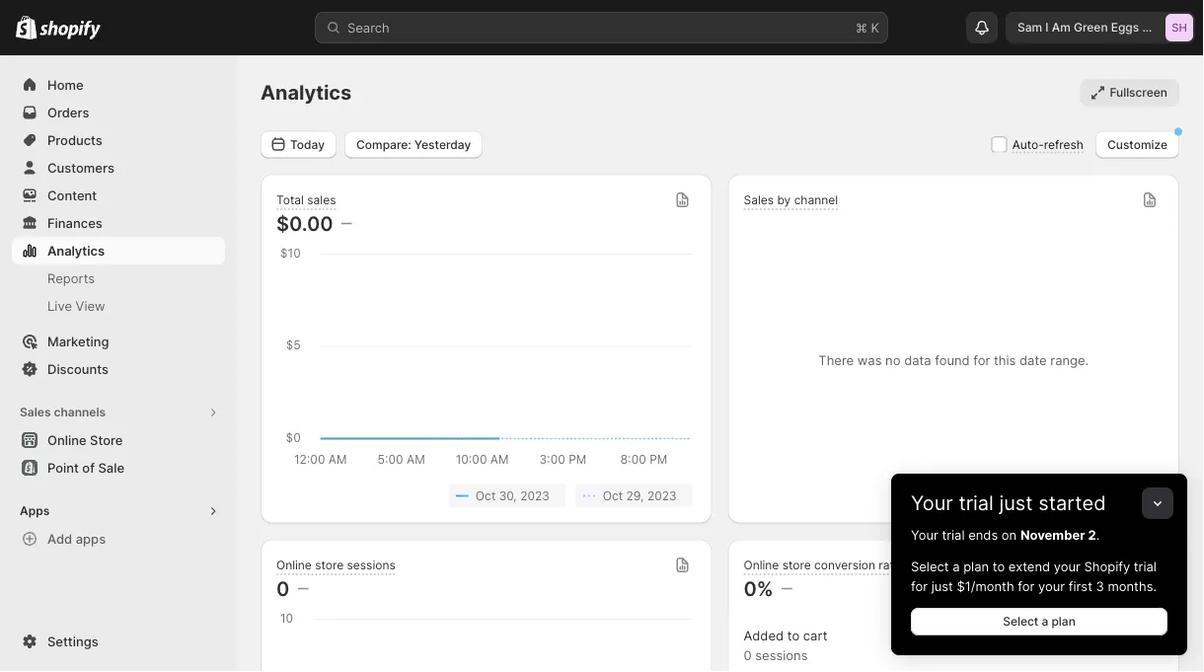 Task type: locate. For each thing, give the bounding box(es) containing it.
months.
[[1108, 579, 1157, 594]]

your trial just started element
[[892, 525, 1188, 656]]

online inside online store link
[[47, 432, 87, 448]]

your inside dropdown button
[[911, 491, 954, 515]]

just up on
[[1000, 491, 1033, 515]]

your left ends
[[911, 527, 939, 543]]

0 vertical spatial trial
[[959, 491, 994, 515]]

a for select a plan to extend your shopify trial for just $1/month for your first 3 months.
[[953, 559, 960, 574]]

analytics link
[[12, 237, 225, 265]]

1 vertical spatial a
[[1042, 615, 1049, 629]]

online inside online store sessions dropdown button
[[276, 558, 312, 572]]

1 vertical spatial to
[[788, 628, 800, 644]]

select down "select a plan to extend your shopify trial for just $1/month for your first 3 months."
[[1003, 615, 1039, 629]]

finances link
[[12, 209, 225, 237]]

online store link
[[12, 427, 225, 454]]

select inside select a plan link
[[1003, 615, 1039, 629]]

2023 for oct 30, 2023
[[521, 489, 550, 503]]

1 vertical spatial trial
[[942, 527, 965, 543]]

1 horizontal spatial a
[[1042, 615, 1049, 629]]

0 horizontal spatial just
[[932, 579, 954, 594]]

2023 inside oct 29, 2023 'button'
[[648, 489, 677, 503]]

trial up ends
[[959, 491, 994, 515]]

0 horizontal spatial shopify image
[[16, 15, 37, 39]]

list
[[280, 484, 693, 508]]

there was no data found for this date range.
[[819, 353, 1089, 368]]

0 horizontal spatial store
[[315, 558, 344, 572]]

0 vertical spatial select
[[911, 559, 949, 574]]

0 horizontal spatial for
[[911, 579, 928, 594]]

oct inside 'button'
[[603, 489, 623, 503]]

sales channels
[[20, 405, 106, 420]]

select inside "select a plan to extend your shopify trial for just $1/month for your first 3 months."
[[911, 559, 949, 574]]

no change image for 0%
[[782, 581, 793, 597]]

2 horizontal spatial online
[[744, 558, 779, 572]]

2 your from the top
[[911, 527, 939, 543]]

store inside "dropdown button"
[[783, 558, 811, 572]]

your up the your trial ends on november 2 .
[[911, 491, 954, 515]]

0 vertical spatial a
[[953, 559, 960, 574]]

for left $1/month
[[911, 579, 928, 594]]

oct left "30,"
[[476, 489, 496, 503]]

your trial just started
[[911, 491, 1106, 515]]

apps
[[76, 531, 106, 547]]

store inside dropdown button
[[315, 558, 344, 572]]

sam
[[1018, 20, 1043, 35]]

content
[[47, 188, 97, 203]]

2023 for oct 29, 2023
[[648, 489, 677, 503]]

1 horizontal spatial select
[[1003, 615, 1039, 629]]

fullscreen button
[[1081, 79, 1180, 107]]

ends
[[969, 527, 998, 543]]

0 horizontal spatial analytics
[[47, 243, 105, 258]]

2 vertical spatial trial
[[1134, 559, 1157, 574]]

1 horizontal spatial oct
[[603, 489, 623, 503]]

sales inside dropdown button
[[744, 193, 774, 207]]

1 vertical spatial your
[[911, 527, 939, 543]]

1 oct from the left
[[476, 489, 496, 503]]

select a plan
[[1003, 615, 1076, 629]]

no change image for 0
[[298, 581, 308, 597]]

there
[[819, 353, 854, 368]]

1 horizontal spatial sales
[[744, 193, 774, 207]]

0 horizontal spatial select
[[911, 559, 949, 574]]

a up $1/month
[[953, 559, 960, 574]]

to
[[993, 559, 1005, 574], [788, 628, 800, 644]]

store for 0
[[315, 558, 344, 572]]

sessions inside added to cart 0 sessions
[[756, 648, 808, 664]]

analytics up today
[[261, 80, 352, 105]]

1 store from the left
[[315, 558, 344, 572]]

just left $1/month
[[932, 579, 954, 594]]

live view
[[47, 298, 105, 313]]

2 no change image from the left
[[782, 581, 793, 597]]

live
[[47, 298, 72, 313]]

1 horizontal spatial sessions
[[756, 648, 808, 664]]

plan inside "select a plan to extend your shopify trial for just $1/month for your first 3 months."
[[964, 559, 989, 574]]

trial up months.
[[1134, 559, 1157, 574]]

0 vertical spatial 0
[[276, 577, 290, 601]]

plan for select a plan to extend your shopify trial for just $1/month for your first 3 months.
[[964, 559, 989, 574]]

2023 inside "oct 30, 2023" button
[[521, 489, 550, 503]]

0 vertical spatial sessions
[[347, 558, 396, 572]]

view
[[76, 298, 105, 313]]

analytics
[[261, 80, 352, 105], [47, 243, 105, 258]]

2023 right 29,
[[648, 489, 677, 503]]

your up "first"
[[1054, 559, 1081, 574]]

k
[[871, 20, 880, 35]]

no change image
[[298, 581, 308, 597], [782, 581, 793, 597]]

0 down online store sessions dropdown button
[[276, 577, 290, 601]]

3
[[1096, 579, 1105, 594]]

just inside dropdown button
[[1000, 491, 1033, 515]]

range.
[[1051, 353, 1089, 368]]

2023 right "30,"
[[521, 489, 550, 503]]

2023
[[521, 489, 550, 503], [648, 489, 677, 503]]

channels
[[54, 405, 106, 420]]

just inside "select a plan to extend your shopify trial for just $1/month for your first 3 months."
[[932, 579, 954, 594]]

sessions inside online store sessions dropdown button
[[347, 558, 396, 572]]

oct 29, 2023
[[603, 489, 677, 503]]

0 vertical spatial sales
[[744, 193, 774, 207]]

0 vertical spatial your
[[1054, 559, 1081, 574]]

sales by channel button
[[744, 192, 838, 210]]

1 horizontal spatial plan
[[1052, 615, 1076, 629]]

0 horizontal spatial oct
[[476, 489, 496, 503]]

0 vertical spatial analytics
[[261, 80, 352, 105]]

sam i am green eggs and ham image
[[1166, 14, 1194, 41]]

0 horizontal spatial plan
[[964, 559, 989, 574]]

your
[[1054, 559, 1081, 574], [1039, 579, 1065, 594]]

no change image
[[341, 216, 352, 232]]

$1/month
[[957, 579, 1015, 594]]

1 vertical spatial sessions
[[756, 648, 808, 664]]

0 horizontal spatial a
[[953, 559, 960, 574]]

0 horizontal spatial no change image
[[298, 581, 308, 597]]

0 horizontal spatial online
[[47, 432, 87, 448]]

your for your trial ends on november 2 .
[[911, 527, 939, 543]]

0 down added
[[744, 648, 752, 664]]

by
[[777, 193, 791, 207]]

trial for just
[[959, 491, 994, 515]]

total sales button
[[276, 192, 336, 210]]

sales channels button
[[12, 399, 225, 427]]

and
[[1143, 20, 1164, 35]]

1 horizontal spatial online
[[276, 558, 312, 572]]

sales left by in the right of the page
[[744, 193, 774, 207]]

1 vertical spatial select
[[1003, 615, 1039, 629]]

0 vertical spatial plan
[[964, 559, 989, 574]]

trial inside dropdown button
[[959, 491, 994, 515]]

online store
[[47, 432, 123, 448]]

plan down "first"
[[1052, 615, 1076, 629]]

a inside "select a plan to extend your shopify trial for just $1/month for your first 3 months."
[[953, 559, 960, 574]]

1 vertical spatial your
[[1039, 579, 1065, 594]]

to left the cart at the bottom right of page
[[788, 628, 800, 644]]

cart
[[804, 628, 828, 644]]

compare: yesterday button
[[345, 131, 483, 158]]

trial inside "select a plan to extend your shopify trial for just $1/month for your first 3 months."
[[1134, 559, 1157, 574]]

select
[[911, 559, 949, 574], [1003, 615, 1039, 629]]

1 no change image from the left
[[298, 581, 308, 597]]

0 vertical spatial just
[[1000, 491, 1033, 515]]

0 horizontal spatial sales
[[20, 405, 51, 420]]

no change image down online store sessions dropdown button
[[298, 581, 308, 597]]

sales for sales channels
[[20, 405, 51, 420]]

0 horizontal spatial 2023
[[521, 489, 550, 503]]

⌘
[[856, 20, 868, 35]]

store
[[315, 558, 344, 572], [783, 558, 811, 572]]

your left "first"
[[1039, 579, 1065, 594]]

2 oct from the left
[[603, 489, 623, 503]]

to up $1/month
[[993, 559, 1005, 574]]

1 horizontal spatial store
[[783, 558, 811, 572]]

i
[[1046, 20, 1049, 35]]

for left 'this'
[[974, 353, 991, 368]]

0 vertical spatial to
[[993, 559, 1005, 574]]

added
[[744, 628, 784, 644]]

0 horizontal spatial sessions
[[347, 558, 396, 572]]

date
[[1020, 353, 1047, 368]]

yesterday
[[415, 137, 471, 151]]

0 vertical spatial your
[[911, 491, 954, 515]]

customers link
[[12, 154, 225, 182]]

compare: yesterday
[[356, 137, 471, 151]]

1 horizontal spatial shopify image
[[40, 20, 101, 40]]

1 horizontal spatial 2023
[[648, 489, 677, 503]]

for down extend at the bottom of the page
[[1018, 579, 1035, 594]]

oct inside button
[[476, 489, 496, 503]]

1 vertical spatial sales
[[20, 405, 51, 420]]

trial left ends
[[942, 527, 965, 543]]

plan
[[964, 559, 989, 574], [1052, 615, 1076, 629]]

conversion
[[815, 558, 876, 572]]

select a plan link
[[911, 608, 1168, 636]]

1 horizontal spatial no change image
[[782, 581, 793, 597]]

1 your from the top
[[911, 491, 954, 515]]

0 horizontal spatial to
[[788, 628, 800, 644]]

your trial just started button
[[892, 474, 1188, 515]]

a down "select a plan to extend your shopify trial for just $1/month for your first 3 months."
[[1042, 615, 1049, 629]]

online
[[47, 432, 87, 448], [276, 558, 312, 572], [744, 558, 779, 572]]

a
[[953, 559, 960, 574], [1042, 615, 1049, 629]]

sales left channels
[[20, 405, 51, 420]]

1 horizontal spatial just
[[1000, 491, 1033, 515]]

2 store from the left
[[783, 558, 811, 572]]

1 vertical spatial plan
[[1052, 615, 1076, 629]]

no change image right 0% on the bottom of the page
[[782, 581, 793, 597]]

0 horizontal spatial 0
[[276, 577, 290, 601]]

oct left 29,
[[603, 489, 623, 503]]

analytics down the finances on the top of page
[[47, 243, 105, 258]]

shopify image
[[16, 15, 37, 39], [40, 20, 101, 40]]

add apps button
[[12, 525, 225, 553]]

1 vertical spatial just
[[932, 579, 954, 594]]

sales inside button
[[20, 405, 51, 420]]

trial
[[959, 491, 994, 515], [942, 527, 965, 543], [1134, 559, 1157, 574]]

select for select a plan
[[1003, 615, 1039, 629]]

orders
[[47, 105, 89, 120]]

select right rate
[[911, 559, 949, 574]]

1 horizontal spatial 0
[[744, 648, 752, 664]]

$0.00
[[276, 211, 333, 235]]

for
[[974, 353, 991, 368], [911, 579, 928, 594], [1018, 579, 1035, 594]]

reports link
[[12, 265, 225, 292]]

products link
[[12, 126, 225, 154]]

1 horizontal spatial for
[[974, 353, 991, 368]]

plan up $1/month
[[964, 559, 989, 574]]

add
[[47, 531, 72, 547]]

2 2023 from the left
[[648, 489, 677, 503]]

1 2023 from the left
[[521, 489, 550, 503]]

channel
[[794, 193, 838, 207]]

1 vertical spatial 0
[[744, 648, 752, 664]]

1 horizontal spatial to
[[993, 559, 1005, 574]]

online inside online store conversion rate "dropdown button"
[[744, 558, 779, 572]]

sales by channel
[[744, 193, 838, 207]]

to inside "select a plan to extend your shopify trial for just $1/month for your first 3 months."
[[993, 559, 1005, 574]]



Task type: describe. For each thing, give the bounding box(es) containing it.
marketing link
[[12, 328, 225, 355]]

customize button
[[1096, 131, 1180, 158]]

point of sale
[[47, 460, 124, 475]]

apps
[[20, 504, 50, 518]]

finances
[[47, 215, 102, 231]]

compare:
[[356, 137, 411, 151]]

ham
[[1167, 20, 1193, 35]]

trial for ends
[[942, 527, 965, 543]]

settings
[[47, 634, 98, 649]]

content link
[[12, 182, 225, 209]]

your for your trial just started
[[911, 491, 954, 515]]

orders link
[[12, 99, 225, 126]]

total
[[276, 193, 304, 207]]

2 horizontal spatial for
[[1018, 579, 1035, 594]]

2
[[1089, 527, 1097, 543]]

settings link
[[12, 628, 225, 656]]

extend
[[1009, 559, 1051, 574]]

this
[[994, 353, 1016, 368]]

1 horizontal spatial analytics
[[261, 80, 352, 105]]

point of sale link
[[12, 454, 225, 482]]

search
[[348, 20, 390, 35]]

your trial ends on november 2 .
[[911, 527, 1100, 543]]

first
[[1069, 579, 1093, 594]]

oct 29, 2023 button
[[575, 484, 693, 508]]

online store conversion rate button
[[744, 558, 901, 575]]

add apps
[[47, 531, 106, 547]]

.
[[1097, 527, 1100, 543]]

oct 30, 2023
[[476, 489, 550, 503]]

am
[[1052, 20, 1071, 35]]

list containing oct 30, 2023
[[280, 484, 693, 508]]

online store conversion rate
[[744, 558, 901, 572]]

refresh
[[1044, 137, 1084, 152]]

reports
[[47, 271, 95, 286]]

1 vertical spatial analytics
[[47, 243, 105, 258]]

fullscreen
[[1110, 85, 1168, 100]]

was
[[858, 353, 882, 368]]

oct 30, 2023 button
[[448, 484, 566, 508]]

30,
[[499, 489, 517, 503]]

online store sessions button
[[276, 558, 396, 575]]

29,
[[627, 489, 644, 503]]

eggs
[[1111, 20, 1140, 35]]

select a plan to extend your shopify trial for just $1/month for your first 3 months.
[[911, 559, 1157, 594]]

green
[[1074, 20, 1108, 35]]

to inside added to cart 0 sessions
[[788, 628, 800, 644]]

added to cart 0 sessions
[[744, 628, 828, 664]]

started
[[1039, 491, 1106, 515]]

auto-refresh
[[1013, 137, 1084, 152]]

today button
[[261, 131, 337, 158]]

point of sale button
[[0, 454, 237, 482]]

home link
[[12, 71, 225, 99]]

online store button
[[0, 427, 237, 454]]

marketing
[[47, 334, 109, 349]]

sales
[[307, 193, 336, 207]]

online store sessions
[[276, 558, 396, 572]]

customize
[[1108, 137, 1168, 151]]

online for 0%
[[744, 558, 779, 572]]

customers
[[47, 160, 114, 175]]

rate
[[879, 558, 901, 572]]

store
[[90, 432, 123, 448]]

oct for oct 30, 2023
[[476, 489, 496, 503]]

found
[[935, 353, 970, 368]]

auto-
[[1013, 137, 1044, 152]]

online for 0
[[276, 558, 312, 572]]

sales for sales by channel
[[744, 193, 774, 207]]

plan for select a plan
[[1052, 615, 1076, 629]]

select for select a plan to extend your shopify trial for just $1/month for your first 3 months.
[[911, 559, 949, 574]]

sam i am green eggs and ham
[[1018, 20, 1193, 35]]

discounts link
[[12, 355, 225, 383]]

oct for oct 29, 2023
[[603, 489, 623, 503]]

total sales
[[276, 193, 336, 207]]

0%
[[744, 577, 774, 601]]

data
[[905, 353, 932, 368]]

sale
[[98, 460, 124, 475]]

live view link
[[12, 292, 225, 320]]

of
[[82, 460, 95, 475]]

today
[[290, 137, 325, 151]]

apps button
[[12, 498, 225, 525]]

point
[[47, 460, 79, 475]]

shopify
[[1085, 559, 1131, 574]]

store for 0%
[[783, 558, 811, 572]]

a for select a plan
[[1042, 615, 1049, 629]]

0 inside added to cart 0 sessions
[[744, 648, 752, 664]]



Task type: vqa. For each thing, say whether or not it's contained in the screenshot.
their
no



